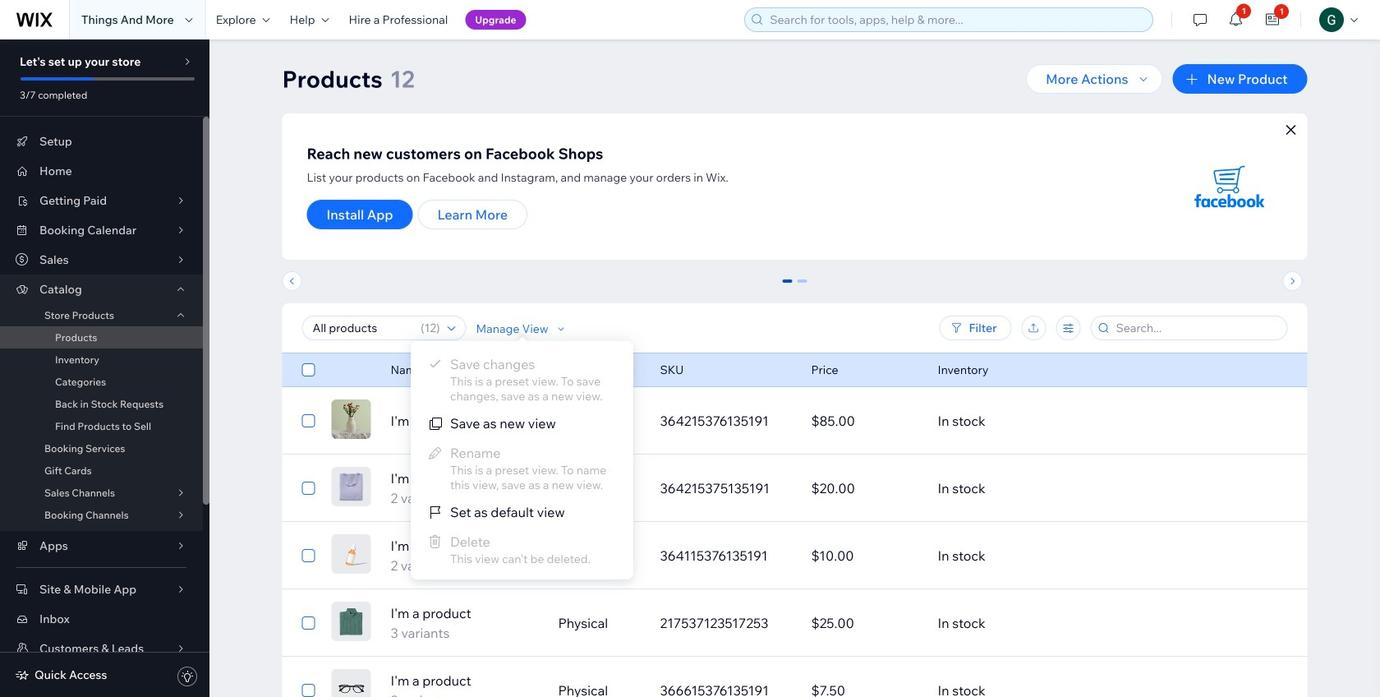 Task type: locate. For each thing, give the bounding box(es) containing it.
Search... field
[[1112, 316, 1283, 339]]

reach new customers on facebook shops image
[[1177, 133, 1283, 240]]

None checkbox
[[302, 411, 315, 431], [302, 478, 315, 498], [302, 613, 315, 633], [302, 411, 315, 431], [302, 478, 315, 498], [302, 613, 315, 633]]

None checkbox
[[302, 360, 315, 380], [302, 546, 315, 565], [302, 681, 315, 697], [302, 360, 315, 380], [302, 546, 315, 565], [302, 681, 315, 697]]

sidebar element
[[0, 39, 210, 697]]

menu
[[411, 349, 634, 571]]

Search for tools, apps, help & more... field
[[765, 8, 1148, 31]]



Task type: describe. For each thing, give the bounding box(es) containing it.
Unsaved view field
[[308, 316, 416, 339]]



Task type: vqa. For each thing, say whether or not it's contained in the screenshot.
tab list
no



